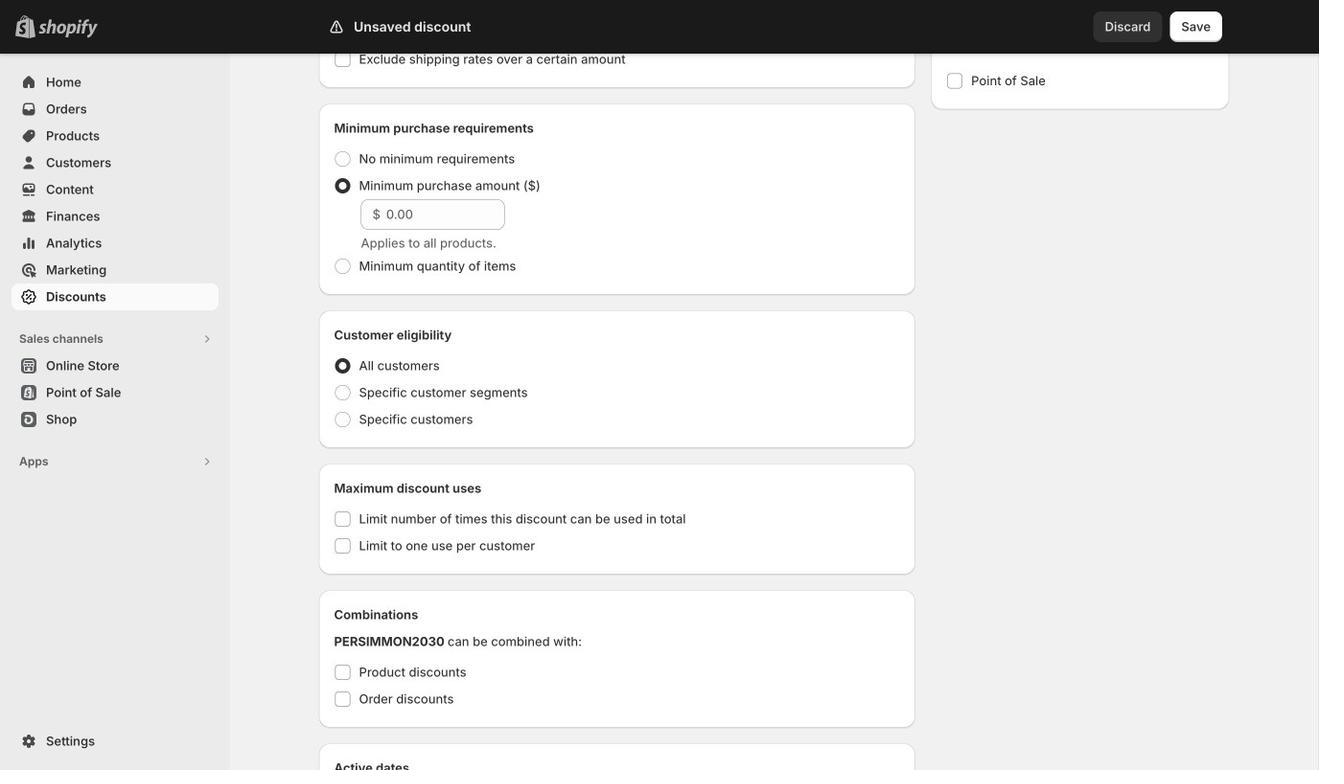 Task type: vqa. For each thing, say whether or not it's contained in the screenshot.
Fullscreen DIALOG
no



Task type: describe. For each thing, give the bounding box(es) containing it.
shopify image
[[38, 19, 98, 38]]

0.00 text field
[[386, 199, 505, 230]]



